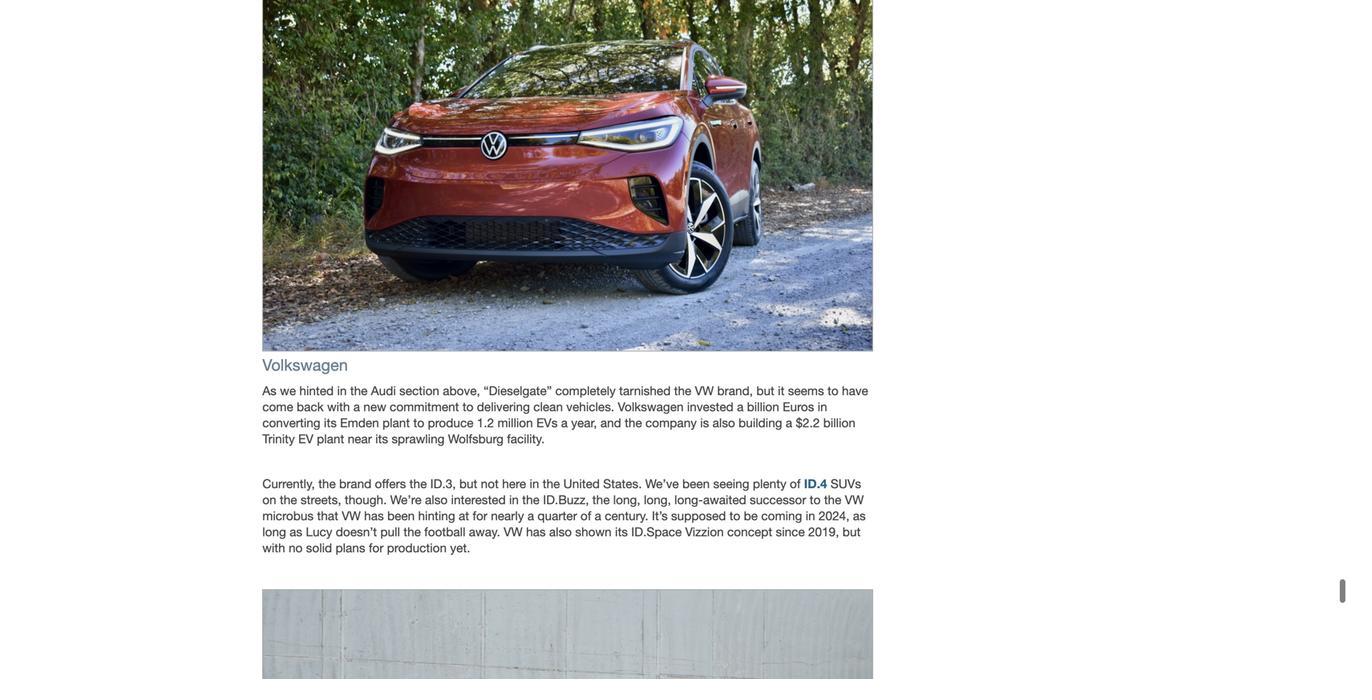 Task type: locate. For each thing, give the bounding box(es) containing it.
for right at
[[473, 509, 488, 524]]

is
[[701, 416, 710, 430]]

0 vertical spatial also
[[713, 416, 736, 430]]

1 horizontal spatial for
[[473, 509, 488, 524]]

1 vertical spatial been
[[387, 509, 415, 524]]

with up emden
[[327, 400, 350, 414]]

vehicles.
[[567, 400, 615, 414]]

its left emden
[[324, 416, 337, 430]]

1 horizontal spatial billion
[[824, 416, 856, 430]]

but up interested
[[460, 477, 478, 492]]

2 vertical spatial its
[[615, 525, 628, 540]]

billion right $2.2 at the bottom right
[[824, 416, 856, 430]]

long, up century.
[[614, 493, 641, 508]]

2 vertical spatial but
[[843, 525, 861, 540]]

but inside currently, the brand offers the id.3, but not here in the united states. we've been seeing plenty of id.4
[[460, 477, 478, 492]]

it's
[[652, 509, 668, 524]]

volkswagen down tarnished
[[618, 400, 684, 414]]

but down 2024,
[[843, 525, 861, 540]]

id.buzz,
[[543, 493, 589, 508]]

0 horizontal spatial has
[[364, 509, 384, 524]]

1 vertical spatial billion
[[824, 416, 856, 430]]

a
[[354, 400, 360, 414], [737, 400, 744, 414], [561, 416, 568, 430], [786, 416, 793, 430], [528, 509, 534, 524], [595, 509, 602, 524]]

facility.
[[507, 432, 545, 446]]

the up new
[[350, 384, 368, 398]]

vw inside as we hinted in the audi section above, "dieselgate" completely tarnished the vw brand, but it seems to have come back with a new commitment to delivering clean vehicles. volkswagen invested a billion euros in converting its emden plant to produce 1.2 million evs a year, and the company is also building a $2.2 billion trinity ev plant near its sprawling wolfsburg facility.
[[695, 384, 714, 398]]

the
[[350, 384, 368, 398], [674, 384, 692, 398], [625, 416, 642, 430], [319, 477, 336, 492], [410, 477, 427, 492], [543, 477, 560, 492], [280, 493, 297, 508], [523, 493, 540, 508], [593, 493, 610, 508], [825, 493, 842, 508], [404, 525, 421, 540]]

new
[[364, 400, 387, 414]]

as
[[853, 509, 866, 524], [290, 525, 303, 540]]

1 long, from the left
[[614, 493, 641, 508]]

in down here
[[509, 493, 519, 508]]

0 horizontal spatial been
[[387, 509, 415, 524]]

the right and
[[625, 416, 642, 430]]

2 horizontal spatial but
[[843, 525, 861, 540]]

of left id.4 link
[[790, 477, 801, 492]]

billion
[[747, 400, 780, 414], [824, 416, 856, 430]]

its
[[324, 416, 337, 430], [376, 432, 388, 446], [615, 525, 628, 540]]

vw up the invested
[[695, 384, 714, 398]]

but
[[757, 384, 775, 398], [460, 477, 478, 492], [843, 525, 861, 540]]

to up sprawling
[[414, 416, 425, 430]]

$2.2
[[796, 416, 820, 430]]

of up shown
[[581, 509, 592, 524]]

section
[[400, 384, 440, 398]]

come
[[263, 400, 293, 414]]

0 vertical spatial volkswagen
[[263, 356, 348, 375]]

0 horizontal spatial with
[[263, 541, 285, 556]]

long,
[[614, 493, 641, 508], [644, 493, 671, 508]]

0 vertical spatial has
[[364, 509, 384, 524]]

1 horizontal spatial plant
[[383, 416, 410, 430]]

0 vertical spatial with
[[327, 400, 350, 414]]

0 vertical spatial its
[[324, 416, 337, 430]]

of inside suvs on the streets, though. we're also interested in the id.buzz, the long, long, long-awaited successor to the vw microbus that vw has been hinting at for nearly a quarter of a century. it's supposed to be coming in 2024, as long as lucy doesn't pull the football away. vw has also shown its id.space vizzion concept since 2019, but with no solid plans for production yet.
[[581, 509, 592, 524]]

0 vertical spatial for
[[473, 509, 488, 524]]

2024,
[[819, 509, 850, 524]]

0 horizontal spatial billion
[[747, 400, 780, 414]]

of inside currently, the brand offers the id.3, but not here in the united states. we've been seeing plenty of id.4
[[790, 477, 801, 492]]

been up long- on the bottom right of page
[[683, 477, 710, 492]]

since
[[776, 525, 805, 540]]

to
[[828, 384, 839, 398], [463, 400, 474, 414], [414, 416, 425, 430], [810, 493, 821, 508], [730, 509, 741, 524]]

2 vertical spatial also
[[550, 525, 572, 540]]

long-
[[675, 493, 704, 508]]

0 vertical spatial as
[[853, 509, 866, 524]]

2019,
[[809, 525, 840, 540]]

and
[[601, 416, 622, 430]]

been
[[683, 477, 710, 492], [387, 509, 415, 524]]

been inside currently, the brand offers the id.3, but not here in the united states. we've been seeing plenty of id.4
[[683, 477, 710, 492]]

here
[[502, 477, 526, 492]]

1 vertical spatial for
[[369, 541, 384, 556]]

2 horizontal spatial also
[[713, 416, 736, 430]]

2023 volvo xc40 recharge image
[[263, 590, 874, 680]]

0 horizontal spatial long,
[[614, 493, 641, 508]]

also right is
[[713, 416, 736, 430]]

1 vertical spatial has
[[526, 525, 546, 540]]

converting
[[263, 416, 321, 430]]

pull
[[381, 525, 400, 540]]

1 vertical spatial of
[[581, 509, 592, 524]]

0 horizontal spatial of
[[581, 509, 592, 524]]

trinity
[[263, 432, 295, 446]]

vizzion
[[686, 525, 724, 540]]

in inside currently, the brand offers the id.3, but not here in the united states. we've been seeing plenty of id.4
[[530, 477, 540, 492]]

as
[[263, 384, 277, 398]]

has
[[364, 509, 384, 524], [526, 525, 546, 540]]

0 horizontal spatial but
[[460, 477, 478, 492]]

1 horizontal spatial long,
[[644, 493, 671, 508]]

2 horizontal spatial its
[[615, 525, 628, 540]]

also up hinting
[[425, 493, 448, 508]]

0 horizontal spatial also
[[425, 493, 448, 508]]

0 vertical spatial been
[[683, 477, 710, 492]]

has down though.
[[364, 509, 384, 524]]

for
[[473, 509, 488, 524], [369, 541, 384, 556]]

plant right ev
[[317, 432, 344, 446]]

a down 'brand,'
[[737, 400, 744, 414]]

year,
[[572, 416, 597, 430]]

1 vertical spatial its
[[376, 432, 388, 446]]

long, up it's
[[644, 493, 671, 508]]

volkswagen
[[263, 356, 348, 375], [618, 400, 684, 414]]

no
[[289, 541, 303, 556]]

the up 2024,
[[825, 493, 842, 508]]

a up emden
[[354, 400, 360, 414]]

0 vertical spatial of
[[790, 477, 801, 492]]

its down century.
[[615, 525, 628, 540]]

suvs on the streets, though. we're also interested in the id.buzz, the long, long, long-awaited successor to the vw microbus that vw has been hinting at for nearly a quarter of a century. it's supposed to be coming in 2024, as long as lucy doesn't pull the football away. vw has also shown its id.space vizzion concept since 2019, but with no solid plans for production yet.
[[263, 477, 866, 556]]

evs
[[537, 416, 558, 430]]

been down we're
[[387, 509, 415, 524]]

audi
[[371, 384, 396, 398]]

1 vertical spatial with
[[263, 541, 285, 556]]

1 vertical spatial volkswagen
[[618, 400, 684, 414]]

1 horizontal spatial of
[[790, 477, 801, 492]]

but left it
[[757, 384, 775, 398]]

volkswagen up hinted
[[263, 356, 348, 375]]

in right here
[[530, 477, 540, 492]]

1 horizontal spatial been
[[683, 477, 710, 492]]

to down above,
[[463, 400, 474, 414]]

brand
[[339, 477, 372, 492]]

plans
[[336, 541, 365, 556]]

a up shown
[[595, 509, 602, 524]]

billion up building
[[747, 400, 780, 414]]

plant down new
[[383, 416, 410, 430]]

away.
[[469, 525, 501, 540]]

1 vertical spatial but
[[460, 477, 478, 492]]

vw up the doesn't
[[342, 509, 361, 524]]

as right 2024,
[[853, 509, 866, 524]]

its right near
[[376, 432, 388, 446]]

1 vertical spatial as
[[290, 525, 303, 540]]

as up no
[[290, 525, 303, 540]]

as we hinted in the audi section above, "dieselgate" completely tarnished the vw brand, but it seems to have come back with a new commitment to delivering clean vehicles. volkswagen invested a billion euros in converting its emden plant to produce 1.2 million evs a year, and the company is also building a $2.2 billion trinity ev plant near its sprawling wolfsburg facility.
[[263, 384, 869, 446]]

volkswagen inside as we hinted in the audi section above, "dieselgate" completely tarnished the vw brand, but it seems to have come back with a new commitment to delivering clean vehicles. volkswagen invested a billion euros in converting its emden plant to produce 1.2 million evs a year, and the company is also building a $2.2 billion trinity ev plant near its sprawling wolfsburg facility.
[[618, 400, 684, 414]]

with
[[327, 400, 350, 414], [263, 541, 285, 556]]

company
[[646, 416, 697, 430]]

to down 'id.4'
[[810, 493, 821, 508]]

to left the have
[[828, 384, 839, 398]]

with down 'long'
[[263, 541, 285, 556]]

1 horizontal spatial also
[[550, 525, 572, 540]]

in
[[337, 384, 347, 398], [818, 400, 828, 414], [530, 477, 540, 492], [509, 493, 519, 508], [806, 509, 816, 524]]

0 horizontal spatial for
[[369, 541, 384, 556]]

lucy
[[306, 525, 333, 540]]

with inside as we hinted in the audi section above, "dieselgate" completely tarnished the vw brand, but it seems to have come back with a new commitment to delivering clean vehicles. volkswagen invested a billion euros in converting its emden plant to produce 1.2 million evs a year, and the company is also building a $2.2 billion trinity ev plant near its sprawling wolfsburg facility.
[[327, 400, 350, 414]]

vw down the suvs
[[845, 493, 864, 508]]

2023 volkswagen id.4 review lead in image
[[263, 0, 874, 352]]

has down quarter
[[526, 525, 546, 540]]

yet.
[[450, 541, 471, 556]]

for down pull
[[369, 541, 384, 556]]

of
[[790, 477, 801, 492], [581, 509, 592, 524]]

it
[[778, 384, 785, 398]]

id.4 link
[[805, 477, 828, 492]]

0 vertical spatial billion
[[747, 400, 780, 414]]

1 horizontal spatial with
[[327, 400, 350, 414]]

interested
[[451, 493, 506, 508]]

1 horizontal spatial but
[[757, 384, 775, 398]]

though.
[[345, 493, 387, 508]]

plant
[[383, 416, 410, 430], [317, 432, 344, 446]]

0 vertical spatial but
[[757, 384, 775, 398]]

0 horizontal spatial as
[[290, 525, 303, 540]]

also down quarter
[[550, 525, 572, 540]]

0 horizontal spatial plant
[[317, 432, 344, 446]]

1 horizontal spatial volkswagen
[[618, 400, 684, 414]]

vw
[[695, 384, 714, 398], [845, 493, 864, 508], [342, 509, 361, 524], [504, 525, 523, 540]]



Task type: vqa. For each thing, say whether or not it's contained in the screenshot.
you're in the Quickly Get Your Payment Or Trade-In Value. You'Re All Set.
no



Task type: describe. For each thing, give the bounding box(es) containing it.
currently, the brand offers the id.3, but not here in the united states. we've been seeing plenty of id.4
[[263, 477, 828, 492]]

id.3,
[[431, 477, 456, 492]]

building
[[739, 416, 783, 430]]

in right hinted
[[337, 384, 347, 398]]

id.4
[[805, 477, 828, 492]]

but inside as we hinted in the audi section above, "dieselgate" completely tarnished the vw brand, but it seems to have come back with a new commitment to delivering clean vehicles. volkswagen invested a billion euros in converting its emden plant to produce 1.2 million evs a year, and the company is also building a $2.2 billion trinity ev plant near its sprawling wolfsburg facility.
[[757, 384, 775, 398]]

concept
[[728, 525, 773, 540]]

in up 2019,
[[806, 509, 816, 524]]

states.
[[604, 477, 642, 492]]

doesn't
[[336, 525, 377, 540]]

the down currently, the brand offers the id.3, but not here in the united states. we've been seeing plenty of id.4
[[523, 493, 540, 508]]

football
[[425, 525, 466, 540]]

microbus
[[263, 509, 314, 524]]

the up id.buzz,
[[543, 477, 560, 492]]

vw down nearly
[[504, 525, 523, 540]]

invested
[[687, 400, 734, 414]]

shown
[[576, 525, 612, 540]]

the up we're
[[410, 477, 427, 492]]

to left be
[[730, 509, 741, 524]]

century.
[[605, 509, 649, 524]]

successor
[[750, 493, 807, 508]]

million
[[498, 416, 533, 430]]

back
[[297, 400, 324, 414]]

long
[[263, 525, 286, 540]]

0 horizontal spatial its
[[324, 416, 337, 430]]

also inside as we hinted in the audi section above, "dieselgate" completely tarnished the vw brand, but it seems to have come back with a new commitment to delivering clean vehicles. volkswagen invested a billion euros in converting its emden plant to produce 1.2 million evs a year, and the company is also building a $2.2 billion trinity ev plant near its sprawling wolfsburg facility.
[[713, 416, 736, 430]]

at
[[459, 509, 469, 524]]

1 vertical spatial also
[[425, 493, 448, 508]]

above,
[[443, 384, 480, 398]]

hinting
[[418, 509, 455, 524]]

coming
[[762, 509, 803, 524]]

its inside suvs on the streets, though. we're also interested in the id.buzz, the long, long, long-awaited successor to the vw microbus that vw has been hinting at for nearly a quarter of a century. it's supposed to be coming in 2024, as long as lucy doesn't pull the football away. vw has also shown its id.space vizzion concept since 2019, but with no solid plans for production yet.
[[615, 525, 628, 540]]

near
[[348, 432, 372, 446]]

have
[[842, 384, 869, 398]]

we're
[[390, 493, 422, 508]]

streets,
[[301, 493, 341, 508]]

suvs
[[831, 477, 862, 492]]

solid
[[306, 541, 332, 556]]

currently,
[[263, 477, 315, 492]]

seems
[[788, 384, 825, 398]]

id.space
[[632, 525, 682, 540]]

1 vertical spatial plant
[[317, 432, 344, 446]]

produce
[[428, 416, 474, 430]]

the down 'united' on the bottom left
[[593, 493, 610, 508]]

be
[[744, 509, 758, 524]]

been inside suvs on the streets, though. we're also interested in the id.buzz, the long, long, long-awaited successor to the vw microbus that vw has been hinting at for nearly a quarter of a century. it's supposed to be coming in 2024, as long as lucy doesn't pull the football away. vw has also shown its id.space vizzion concept since 2019, but with no solid plans for production yet.
[[387, 509, 415, 524]]

that
[[317, 509, 339, 524]]

but inside suvs on the streets, though. we're also interested in the id.buzz, the long, long, long-awaited successor to the vw microbus that vw has been hinting at for nearly a quarter of a century. it's supposed to be coming in 2024, as long as lucy doesn't pull the football away. vw has also shown its id.space vizzion concept since 2019, but with no solid plans for production yet.
[[843, 525, 861, 540]]

on
[[263, 493, 276, 508]]

in up $2.2 at the bottom right
[[818, 400, 828, 414]]

the up streets,
[[319, 477, 336, 492]]

clean
[[534, 400, 563, 414]]

brand,
[[718, 384, 753, 398]]

1 horizontal spatial as
[[853, 509, 866, 524]]

emden
[[340, 416, 379, 430]]

1.2
[[477, 416, 494, 430]]

seeing
[[714, 477, 750, 492]]

quarter
[[538, 509, 577, 524]]

awaited
[[704, 493, 747, 508]]

euros
[[783, 400, 815, 414]]

hinted
[[300, 384, 334, 398]]

sprawling
[[392, 432, 445, 446]]

plenty
[[753, 477, 787, 492]]

tarnished
[[620, 384, 671, 398]]

production
[[387, 541, 447, 556]]

0 horizontal spatial volkswagen
[[263, 356, 348, 375]]

completely
[[556, 384, 616, 398]]

the up production
[[404, 525, 421, 540]]

not
[[481, 477, 499, 492]]

the up the invested
[[674, 384, 692, 398]]

we've
[[646, 477, 679, 492]]

delivering
[[477, 400, 530, 414]]

1 horizontal spatial its
[[376, 432, 388, 446]]

ev
[[298, 432, 314, 446]]

with inside suvs on the streets, though. we're also interested in the id.buzz, the long, long, long-awaited successor to the vw microbus that vw has been hinting at for nearly a quarter of a century. it's supposed to be coming in 2024, as long as lucy doesn't pull the football away. vw has also shown its id.space vizzion concept since 2019, but with no solid plans for production yet.
[[263, 541, 285, 556]]

1 horizontal spatial has
[[526, 525, 546, 540]]

united
[[564, 477, 600, 492]]

the down currently,
[[280, 493, 297, 508]]

0 vertical spatial plant
[[383, 416, 410, 430]]

we
[[280, 384, 296, 398]]

a right the evs
[[561, 416, 568, 430]]

"dieselgate"
[[484, 384, 552, 398]]

commitment
[[390, 400, 459, 414]]

2 long, from the left
[[644, 493, 671, 508]]

a down euros
[[786, 416, 793, 430]]

offers
[[375, 477, 406, 492]]

nearly
[[491, 509, 524, 524]]

a right nearly
[[528, 509, 534, 524]]

wolfsburg
[[448, 432, 504, 446]]

supposed
[[672, 509, 726, 524]]



